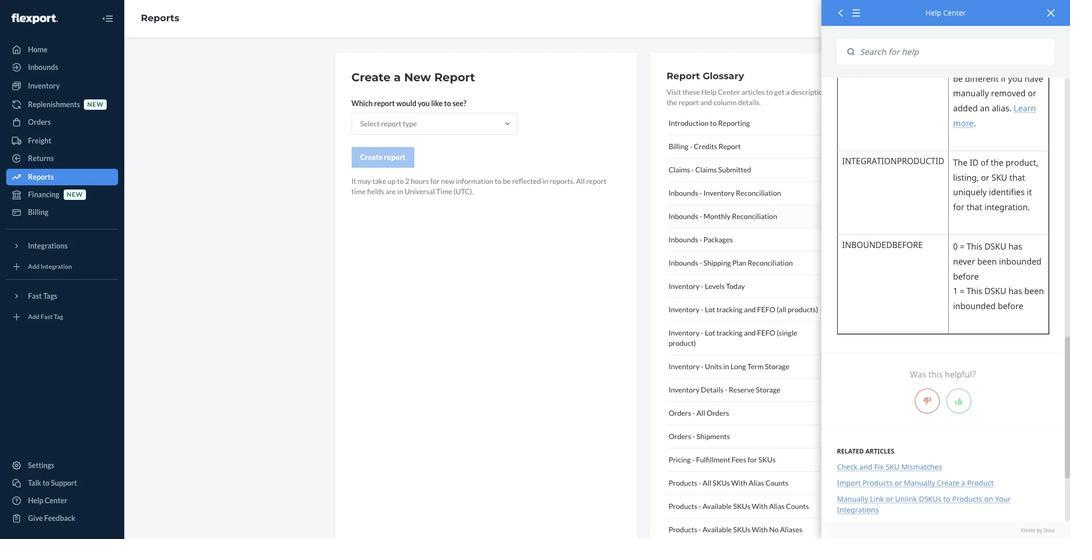 Task type: locate. For each thing, give the bounding box(es) containing it.
2 horizontal spatial report
[[719, 142, 741, 151]]

fast left tags
[[28, 292, 42, 301]]

orders - shipments
[[669, 432, 731, 441]]

product
[[968, 479, 995, 488]]

1 add from the top
[[28, 263, 40, 271]]

new for financing
[[67, 191, 83, 199]]

0 vertical spatial fast
[[28, 292, 42, 301]]

0 horizontal spatial integrations
[[28, 242, 68, 250]]

2 vertical spatial with
[[752, 526, 768, 534]]

0 vertical spatial or
[[895, 479, 903, 488]]

or
[[895, 479, 903, 488], [887, 495, 894, 505]]

or down "sku"
[[895, 479, 903, 488]]

0 vertical spatial create
[[352, 71, 391, 84]]

storage inside inventory - units in long term storage button
[[766, 362, 790, 371]]

add inside 'link'
[[28, 313, 40, 321]]

report down reporting
[[719, 142, 741, 151]]

integrations up the add integration
[[28, 242, 68, 250]]

1 horizontal spatial alias
[[770, 502, 785, 511]]

orders up "shipments"
[[707, 409, 730, 418]]

orders
[[28, 118, 51, 126], [669, 409, 692, 418], [707, 409, 730, 418], [669, 432, 692, 441]]

tracking for (single
[[717, 329, 743, 337]]

tracking inside inventory - lot tracking and fefo (single product)
[[717, 329, 743, 337]]

2 add from the top
[[28, 313, 40, 321]]

0 horizontal spatial manually
[[838, 495, 869, 505]]

introduction to reporting
[[669, 119, 751, 128]]

fefo inside inventory - lot tracking and fefo (single product)
[[758, 329, 776, 337]]

was this helpful?
[[911, 369, 977, 381]]

inventory for inventory - lot tracking and fefo (all products)
[[669, 305, 700, 314]]

1 vertical spatial center
[[718, 88, 741, 96]]

2 horizontal spatial in
[[724, 362, 730, 371]]

0 horizontal spatial center
[[45, 497, 67, 505]]

0 horizontal spatial new
[[67, 191, 83, 199]]

available down products - available skus with alias counts
[[703, 526, 732, 534]]

orders up "freight"
[[28, 118, 51, 126]]

create a new report
[[352, 71, 476, 84]]

with down the fees
[[732, 479, 748, 488]]

all down fulfillment
[[703, 479, 712, 488]]

lot inside button
[[705, 305, 716, 314]]

0 vertical spatial add
[[28, 263, 40, 271]]

all for products
[[703, 479, 712, 488]]

create
[[352, 71, 391, 84], [361, 153, 383, 162], [938, 479, 960, 488]]

2 vertical spatial help
[[28, 497, 43, 505]]

term
[[748, 362, 764, 371]]

tracking inside button
[[717, 305, 743, 314]]

or right the link
[[887, 495, 894, 505]]

to left 2
[[397, 177, 404, 186]]

lot up units
[[705, 329, 716, 337]]

alias up no
[[770, 502, 785, 511]]

products - available skus with alias counts
[[669, 502, 810, 511]]

0 vertical spatial fefo
[[758, 305, 776, 314]]

2 horizontal spatial new
[[441, 177, 455, 186]]

0 horizontal spatial a
[[394, 71, 401, 84]]

1 vertical spatial reconciliation
[[733, 212, 778, 221]]

1 vertical spatial reports link
[[6, 169, 118, 186]]

of
[[829, 88, 835, 96]]

fefo
[[758, 305, 776, 314], [758, 329, 776, 337]]

1 vertical spatial tracking
[[717, 329, 743, 337]]

1 horizontal spatial or
[[895, 479, 903, 488]]

- for orders - shipments
[[693, 432, 696, 441]]

create for create report
[[361, 153, 383, 162]]

to left flieber
[[879, 522, 886, 531]]

2 vertical spatial in
[[724, 362, 730, 371]]

counts for products - available skus with alias counts
[[787, 502, 810, 511]]

inbounds
[[28, 63, 58, 72], [669, 189, 699, 198], [669, 212, 699, 221], [669, 235, 699, 244], [669, 259, 699, 267]]

new
[[87, 101, 104, 109], [441, 177, 455, 186], [67, 191, 83, 199]]

products - all skus with alias counts
[[669, 479, 789, 488]]

dskus
[[920, 495, 942, 505]]

and down inventory - levels today button
[[745, 305, 756, 314]]

1 horizontal spatial manually
[[905, 479, 936, 488]]

report inside button
[[719, 142, 741, 151]]

products inside products - all skus with alias counts button
[[669, 479, 698, 488]]

2
[[405, 177, 410, 186]]

reconciliation inside button
[[737, 189, 782, 198]]

inbounds inside button
[[669, 189, 699, 198]]

with inside "button"
[[752, 502, 768, 511]]

skus inside button
[[713, 479, 731, 488]]

help up give
[[28, 497, 43, 505]]

1 vertical spatial integrations
[[838, 506, 880, 515]]

elevio by dixa
[[1022, 527, 1055, 534]]

report inside visit these help center articles to get a description of the report and column details.
[[679, 98, 699, 107]]

0 horizontal spatial in
[[398, 187, 404, 196]]

- up inventory - units in long term storage
[[702, 329, 704, 337]]

- left shipping
[[700, 259, 703, 267]]

available
[[703, 502, 732, 511], [703, 526, 732, 534]]

or inside manually link or unlink dskus to products on your integrations
[[887, 495, 894, 505]]

to right like
[[445, 99, 451, 108]]

select report type
[[361, 119, 417, 128]]

available down products - all skus with alias counts
[[703, 502, 732, 511]]

- for inventory - levels today
[[702, 282, 704, 291]]

claims down billing - credits report
[[669, 165, 691, 174]]

skus for products - available skus with alias counts
[[734, 502, 751, 511]]

1 vertical spatial with
[[752, 502, 768, 511]]

0 horizontal spatial help
[[28, 497, 43, 505]]

packages
[[704, 235, 734, 244]]

inbounds for inbounds - shipping plan reconciliation
[[669, 259, 699, 267]]

1 vertical spatial fefo
[[758, 329, 776, 337]]

0 vertical spatial all
[[577, 177, 585, 186]]

- left "shipments"
[[693, 432, 696, 441]]

0 vertical spatial counts
[[766, 479, 789, 488]]

inbounds for inbounds - packages
[[669, 235, 699, 244]]

connecting to flieber
[[838, 522, 911, 531]]

a right get
[[787, 88, 790, 96]]

1 horizontal spatial new
[[87, 101, 104, 109]]

counts inside button
[[766, 479, 789, 488]]

inventory inside inventory - lot tracking and fefo (single product)
[[669, 329, 700, 337]]

billing link
[[6, 204, 118, 221]]

1 vertical spatial lot
[[705, 329, 716, 337]]

help inside visit these help center articles to get a description of the report and column details.
[[702, 88, 717, 96]]

dixa
[[1045, 527, 1055, 534]]

details.
[[739, 98, 761, 107]]

1 vertical spatial counts
[[787, 502, 810, 511]]

center down talk to support
[[45, 497, 67, 505]]

unlink
[[896, 495, 918, 505]]

inventory - lot tracking and fefo (single product) button
[[667, 322, 836, 356]]

in right are
[[398, 187, 404, 196]]

2 horizontal spatial a
[[962, 479, 966, 488]]

products for products - all skus with alias counts
[[669, 479, 698, 488]]

orders up pricing
[[669, 432, 692, 441]]

0 vertical spatial new
[[87, 101, 104, 109]]

- inside inventory - lot tracking and fefo (single product)
[[702, 329, 704, 337]]

skus up products - available skus with no aliases on the bottom right
[[734, 502, 751, 511]]

1 horizontal spatial billing
[[669, 142, 689, 151]]

tracking down inventory - lot tracking and fefo (all products)
[[717, 329, 743, 337]]

pricing - fulfillment fees for skus
[[669, 456, 776, 464]]

to inside "link"
[[43, 479, 50, 488]]

- for inbounds - shipping plan reconciliation
[[700, 259, 703, 267]]

manually down import
[[838, 495, 869, 505]]

counts for products - all skus with alias counts
[[766, 479, 789, 488]]

orders for orders - all orders
[[669, 409, 692, 418]]

1 horizontal spatial integrations
[[838, 506, 880, 515]]

all inside button
[[697, 409, 706, 418]]

0 horizontal spatial articles
[[742, 88, 765, 96]]

plan
[[733, 259, 747, 267]]

inventory for inventory - units in long term storage
[[669, 362, 700, 371]]

2 available from the top
[[703, 526, 732, 534]]

1 lot from the top
[[705, 305, 716, 314]]

0 vertical spatial a
[[394, 71, 401, 84]]

0 vertical spatial help center
[[926, 8, 967, 18]]

help center up give feedback
[[28, 497, 67, 505]]

inventory up replenishments
[[28, 81, 60, 90]]

1 vertical spatial for
[[748, 456, 758, 464]]

0 vertical spatial integrations
[[28, 242, 68, 250]]

check and fix sku mismatches
[[838, 463, 943, 472]]

0 horizontal spatial or
[[887, 495, 894, 505]]

report up up
[[384, 153, 406, 162]]

- for products - available skus with no aliases
[[699, 526, 702, 534]]

settings
[[28, 461, 54, 470]]

lot for inventory - lot tracking and fefo (all products)
[[705, 305, 716, 314]]

integration
[[41, 263, 72, 271]]

inventory for inventory details - reserve storage
[[669, 386, 700, 394]]

fefo inside button
[[758, 305, 776, 314]]

report up see?
[[435, 71, 476, 84]]

a left product
[[962, 479, 966, 488]]

help center
[[926, 8, 967, 18], [28, 497, 67, 505]]

create up may
[[361, 153, 383, 162]]

add integration link
[[6, 259, 118, 275]]

1 vertical spatial create
[[361, 153, 383, 162]]

- for inventory - units in long term storage
[[702, 362, 704, 371]]

1 vertical spatial billing
[[28, 208, 48, 217]]

fees
[[732, 456, 747, 464]]

0 vertical spatial articles
[[742, 88, 765, 96]]

- down billing - credits report
[[692, 165, 695, 174]]

2 vertical spatial create
[[938, 479, 960, 488]]

help
[[926, 8, 942, 18], [702, 88, 717, 96], [28, 497, 43, 505]]

1 fefo from the top
[[758, 305, 776, 314]]

a left new
[[394, 71, 401, 84]]

fast inside dropdown button
[[28, 292, 42, 301]]

1 vertical spatial new
[[441, 177, 455, 186]]

billing down introduction
[[669, 142, 689, 151]]

inbounds - shipping plan reconciliation
[[669, 259, 794, 267]]

for up time
[[431, 177, 440, 186]]

storage right the term
[[766, 362, 790, 371]]

report left type
[[381, 119, 402, 128]]

billing inside button
[[669, 142, 689, 151]]

today
[[727, 282, 746, 291]]

billing
[[669, 142, 689, 151], [28, 208, 48, 217]]

1 tracking from the top
[[717, 305, 743, 314]]

center up column
[[718, 88, 741, 96]]

0 horizontal spatial report
[[435, 71, 476, 84]]

0 horizontal spatial billing
[[28, 208, 48, 217]]

orders up 'orders - shipments'
[[669, 409, 692, 418]]

inventory for inventory - levels today
[[669, 282, 700, 291]]

help inside 'help center' link
[[28, 497, 43, 505]]

0 horizontal spatial for
[[431, 177, 440, 186]]

all up 'orders - shipments'
[[697, 409, 706, 418]]

alias down pricing - fulfillment fees for skus button
[[749, 479, 765, 488]]

0 horizontal spatial reports link
[[6, 169, 118, 186]]

to left reporting
[[711, 119, 717, 128]]

0 vertical spatial lot
[[705, 305, 716, 314]]

- for pricing - fulfillment fees for skus
[[693, 456, 695, 464]]

new
[[404, 71, 431, 84]]

products for products - available skus with alias counts
[[669, 502, 698, 511]]

orders - all orders button
[[667, 402, 836, 426]]

- for billing - credits report
[[690, 142, 693, 151]]

report up these
[[667, 71, 701, 82]]

report right reports.
[[587, 177, 607, 186]]

- right pricing
[[693, 456, 695, 464]]

skus inside "button"
[[734, 502, 751, 511]]

submitted
[[719, 165, 752, 174]]

fefo left the (single
[[758, 329, 776, 337]]

add left integration
[[28, 263, 40, 271]]

tracking down today on the right bottom of page
[[717, 305, 743, 314]]

fefo left (all
[[758, 305, 776, 314]]

manually inside manually link or unlink dskus to products on your integrations
[[838, 495, 869, 505]]

1 vertical spatial articles
[[866, 448, 895, 456]]

reconciliation
[[737, 189, 782, 198], [733, 212, 778, 221], [748, 259, 794, 267]]

inbounds for inbounds - inventory reconciliation
[[669, 189, 699, 198]]

the
[[667, 98, 678, 107]]

billing for billing - credits report
[[669, 142, 689, 151]]

0 vertical spatial center
[[944, 8, 967, 18]]

billing - credits report button
[[667, 135, 836, 159]]

0 horizontal spatial claims
[[669, 165, 691, 174]]

orders for orders - shipments
[[669, 432, 692, 441]]

counts down pricing - fulfillment fees for skus button
[[766, 479, 789, 488]]

report up select report type
[[374, 99, 395, 108]]

take
[[373, 177, 386, 186]]

integrations inside manually link or unlink dskus to products on your integrations
[[838, 506, 880, 515]]

alias inside button
[[749, 479, 765, 488]]

0 vertical spatial for
[[431, 177, 440, 186]]

to inside button
[[711, 119, 717, 128]]

home link
[[6, 41, 118, 58]]

all inside button
[[703, 479, 712, 488]]

and left column
[[701, 98, 713, 107]]

inventory down "product)"
[[669, 362, 700, 371]]

to right dskus
[[944, 495, 951, 505]]

1 vertical spatial alias
[[770, 502, 785, 511]]

center
[[944, 8, 967, 18], [718, 88, 741, 96], [45, 497, 67, 505]]

would
[[397, 99, 417, 108]]

1 horizontal spatial center
[[718, 88, 741, 96]]

tag
[[54, 313, 63, 321]]

reports
[[141, 13, 179, 24], [28, 173, 54, 181]]

1 horizontal spatial articles
[[866, 448, 895, 456]]

inventory up "product)"
[[669, 329, 700, 337]]

inventory for inventory - lot tracking and fefo (single product)
[[669, 329, 700, 337]]

integrations up connecting
[[838, 506, 880, 515]]

in inside inventory - units in long term storage button
[[724, 362, 730, 371]]

available inside "button"
[[703, 502, 732, 511]]

- down claims - claims submitted
[[700, 189, 703, 198]]

2 vertical spatial reconciliation
[[748, 259, 794, 267]]

monthly
[[704, 212, 731, 221]]

fields
[[367, 187, 384, 196]]

lot inside inventory - lot tracking and fefo (single product)
[[705, 329, 716, 337]]

1 vertical spatial a
[[787, 88, 790, 96]]

orders - shipments button
[[667, 426, 836, 449]]

inbounds left packages
[[669, 235, 699, 244]]

type
[[403, 119, 417, 128]]

all right reports.
[[577, 177, 585, 186]]

1 vertical spatial help
[[702, 88, 717, 96]]

report
[[679, 98, 699, 107], [374, 99, 395, 108], [381, 119, 402, 128], [384, 153, 406, 162], [587, 177, 607, 186]]

see?
[[453, 99, 467, 108]]

create up dskus
[[938, 479, 960, 488]]

1 horizontal spatial reports
[[141, 13, 179, 24]]

storage inside inventory details - reserve storage button
[[757, 386, 781, 394]]

in
[[543, 177, 549, 186], [398, 187, 404, 196], [724, 362, 730, 371]]

product)
[[669, 339, 697, 348]]

alias
[[749, 479, 765, 488], [770, 502, 785, 511]]

create report button
[[352, 147, 414, 168]]

2 vertical spatial new
[[67, 191, 83, 199]]

new up orders link
[[87, 101, 104, 109]]

billing down financing
[[28, 208, 48, 217]]

1 vertical spatial storage
[[757, 386, 781, 394]]

for inside it may take up to 2 hours for new information to be reflected in reports. all report time fields are in universal time (utc).
[[431, 177, 440, 186]]

be
[[503, 177, 511, 186]]

create for create a new report
[[352, 71, 391, 84]]

available inside button
[[703, 526, 732, 534]]

inventory left levels
[[669, 282, 700, 291]]

0 horizontal spatial reports
[[28, 173, 54, 181]]

and inside visit these help center articles to get a description of the report and column details.
[[701, 98, 713, 107]]

with inside button
[[732, 479, 748, 488]]

inventory - lot tracking and fefo (all products)
[[669, 305, 819, 314]]

0 vertical spatial tracking
[[717, 305, 743, 314]]

inventory down inventory - levels today
[[669, 305, 700, 314]]

with inside button
[[752, 526, 768, 534]]

flieber
[[887, 522, 911, 531]]

1 vertical spatial all
[[697, 409, 706, 418]]

1 vertical spatial help center
[[28, 497, 67, 505]]

2 lot from the top
[[705, 329, 716, 337]]

2 horizontal spatial help
[[926, 8, 942, 18]]

2 vertical spatial a
[[962, 479, 966, 488]]

billing for billing
[[28, 208, 48, 217]]

levels
[[705, 282, 725, 291]]

lot down inventory - levels today
[[705, 305, 716, 314]]

freight link
[[6, 133, 118, 149]]

1 vertical spatial manually
[[838, 495, 869, 505]]

1 vertical spatial fast
[[41, 313, 53, 321]]

new up time
[[441, 177, 455, 186]]

counts inside "button"
[[787, 502, 810, 511]]

help center up the search search box at the right top of the page
[[926, 8, 967, 18]]

- left packages
[[700, 235, 703, 244]]

0 vertical spatial reports link
[[141, 13, 179, 24]]

1 horizontal spatial a
[[787, 88, 790, 96]]

claims down credits at right top
[[696, 165, 717, 174]]

close navigation image
[[102, 12, 114, 25]]

2 fefo from the top
[[758, 329, 776, 337]]

returns link
[[6, 150, 118, 167]]

products inside products - available skus with alias counts "button"
[[669, 502, 698, 511]]

products - available skus with no aliases
[[669, 526, 803, 534]]

- left units
[[702, 362, 704, 371]]

integrations button
[[6, 238, 118, 255]]

1 horizontal spatial claims
[[696, 165, 717, 174]]

new for replenishments
[[87, 101, 104, 109]]

- down inventory - levels today
[[702, 305, 704, 314]]

inbounds down inbounds - packages
[[669, 259, 699, 267]]

2 vertical spatial all
[[703, 479, 712, 488]]

inbounds up inbounds - packages
[[669, 212, 699, 221]]

report inside button
[[384, 153, 406, 162]]

center up the search search box at the right top of the page
[[944, 8, 967, 18]]

fast
[[28, 292, 42, 301], [41, 313, 53, 321]]

0 vertical spatial alias
[[749, 479, 765, 488]]

create inside create report button
[[361, 153, 383, 162]]

0 vertical spatial with
[[732, 479, 748, 488]]

pricing
[[669, 456, 691, 464]]

to right talk
[[43, 479, 50, 488]]

inventory up orders - all orders on the bottom right of page
[[669, 386, 700, 394]]

skus for products - all skus with alias counts
[[713, 479, 731, 488]]

storage right reserve
[[757, 386, 781, 394]]

- up 'orders - shipments'
[[693, 409, 696, 418]]

0 vertical spatial reconciliation
[[737, 189, 782, 198]]

0 vertical spatial storage
[[766, 362, 790, 371]]

counts up aliases
[[787, 502, 810, 511]]

2 horizontal spatial center
[[944, 8, 967, 18]]

inbounds down claims - claims submitted
[[669, 189, 699, 198]]

create up which
[[352, 71, 391, 84]]

alias inside "button"
[[770, 502, 785, 511]]

reports.
[[550, 177, 575, 186]]

or for unlink
[[887, 495, 894, 505]]

1 vertical spatial add
[[28, 313, 40, 321]]

- down products - available skus with alias counts
[[699, 526, 702, 534]]

products inside products - available skus with no aliases button
[[669, 526, 698, 534]]

1 available from the top
[[703, 502, 732, 511]]

- inside "button"
[[699, 502, 702, 511]]

reconciliation down the inbounds - packages button
[[748, 259, 794, 267]]

0 vertical spatial billing
[[669, 142, 689, 151]]

articles up details.
[[742, 88, 765, 96]]

for right the fees
[[748, 456, 758, 464]]

reconciliation for inbounds - monthly reconciliation
[[733, 212, 778, 221]]

1 horizontal spatial help
[[702, 88, 717, 96]]

products inside manually link or unlink dskus to products on your integrations
[[953, 495, 983, 505]]

1 horizontal spatial for
[[748, 456, 758, 464]]

0 vertical spatial available
[[703, 502, 732, 511]]

1 vertical spatial or
[[887, 495, 894, 505]]

to left get
[[767, 88, 774, 96]]

inbounds - inventory reconciliation button
[[667, 182, 836, 205]]

2 tracking from the top
[[717, 329, 743, 337]]

skus down products - available skus with alias counts
[[734, 526, 751, 534]]

in left reports.
[[543, 177, 549, 186]]

0 vertical spatial in
[[543, 177, 549, 186]]

fefo for (all
[[758, 305, 776, 314]]

fast inside 'link'
[[41, 313, 53, 321]]

- for inbounds - inventory reconciliation
[[700, 189, 703, 198]]

with up products - available skus with no aliases button
[[752, 502, 768, 511]]

skus down pricing - fulfillment fees for skus
[[713, 479, 731, 488]]

0 horizontal spatial alias
[[749, 479, 765, 488]]

fefo for (single
[[758, 329, 776, 337]]

report down these
[[679, 98, 699, 107]]



Task type: describe. For each thing, give the bounding box(es) containing it.
up
[[388, 177, 396, 186]]

report for select report type
[[381, 119, 402, 128]]

credits
[[694, 142, 718, 151]]

and inside inventory - lot tracking and fefo (single product)
[[745, 329, 756, 337]]

shipments
[[697, 432, 731, 441]]

- for inbounds - packages
[[700, 235, 703, 244]]

glossary
[[703, 71, 745, 82]]

inventory for inventory
[[28, 81, 60, 90]]

a inside visit these help center articles to get a description of the report and column details.
[[787, 88, 790, 96]]

report inside it may take up to 2 hours for new information to be reflected in reports. all report time fields are in universal time (utc).
[[587, 177, 607, 186]]

help center link
[[6, 493, 118, 510]]

select
[[361, 119, 380, 128]]

like
[[432, 99, 443, 108]]

orders for orders
[[28, 118, 51, 126]]

products - all skus with alias counts button
[[667, 472, 836, 496]]

for inside button
[[748, 456, 758, 464]]

you
[[418, 99, 430, 108]]

import
[[838, 479, 861, 488]]

claims - claims submitted button
[[667, 159, 836, 182]]

inventory details - reserve storage
[[669, 386, 781, 394]]

inventory - lot tracking and fefo (single product)
[[669, 329, 798, 348]]

support
[[51, 479, 77, 488]]

get
[[775, 88, 785, 96]]

1 horizontal spatial help center
[[926, 8, 967, 18]]

give
[[28, 514, 43, 523]]

inventory - units in long term storage button
[[667, 356, 836, 379]]

inventory link
[[6, 78, 118, 94]]

inventory - units in long term storage
[[669, 362, 790, 371]]

billing - credits report
[[669, 142, 741, 151]]

integrations inside dropdown button
[[28, 242, 68, 250]]

alias for products - available skus with alias counts
[[770, 502, 785, 511]]

- right details at right
[[725, 386, 728, 394]]

lot for inventory - lot tracking and fefo (single product)
[[705, 329, 716, 337]]

your
[[996, 495, 1012, 505]]

shipping
[[704, 259, 731, 267]]

skus down orders - shipments button
[[759, 456, 776, 464]]

1 claims from the left
[[669, 165, 691, 174]]

new inside it may take up to 2 hours for new information to be reflected in reports. all report time fields are in universal time (utc).
[[441, 177, 455, 186]]

1 vertical spatial in
[[398, 187, 404, 196]]

to inside manually link or unlink dskus to products on your integrations
[[944, 495, 951, 505]]

introduction to reporting button
[[667, 112, 836, 135]]

tracking for (all
[[717, 305, 743, 314]]

with for products - all skus with alias counts
[[732, 479, 748, 488]]

skus for products - available skus with no aliases
[[734, 526, 751, 534]]

report for create report
[[384, 153, 406, 162]]

visit
[[667, 88, 682, 96]]

settings link
[[6, 458, 118, 474]]

0 horizontal spatial help center
[[28, 497, 67, 505]]

0 vertical spatial manually
[[905, 479, 936, 488]]

articles inside visit these help center articles to get a description of the report and column details.
[[742, 88, 765, 96]]

on
[[985, 495, 994, 505]]

connecting
[[838, 522, 877, 531]]

inbounds for inbounds
[[28, 63, 58, 72]]

give feedback
[[28, 514, 75, 523]]

2 claims from the left
[[696, 165, 717, 174]]

add for add integration
[[28, 263, 40, 271]]

helpful?
[[946, 369, 977, 381]]

- for inbounds - monthly reconciliation
[[700, 212, 703, 221]]

products)
[[788, 305, 819, 314]]

(single
[[777, 329, 798, 337]]

universal
[[405, 187, 435, 196]]

orders - all orders
[[669, 409, 730, 418]]

- for orders - all orders
[[693, 409, 696, 418]]

add integration
[[28, 263, 72, 271]]

available for products - available skus with alias counts
[[703, 502, 732, 511]]

inbounds link
[[6, 59, 118, 76]]

with for products - available skus with no aliases
[[752, 526, 768, 534]]

and left fix
[[860, 463, 873, 472]]

available for products - available skus with no aliases
[[703, 526, 732, 534]]

units
[[705, 362, 723, 371]]

inventory up monthly
[[704, 189, 735, 198]]

to inside visit these help center articles to get a description of the report and column details.
[[767, 88, 774, 96]]

hours
[[411, 177, 429, 186]]

feedback
[[44, 514, 75, 523]]

(all
[[777, 305, 787, 314]]

- for inventory - lot tracking and fefo (single product)
[[702, 329, 704, 337]]

or for manually
[[895, 479, 903, 488]]

fast tags
[[28, 292, 57, 301]]

add for add fast tag
[[28, 313, 40, 321]]

replenishments
[[28, 100, 80, 109]]

pricing - fulfillment fees for skus button
[[667, 449, 836, 472]]

all inside it may take up to 2 hours for new information to be reflected in reports. all report time fields are in universal time (utc).
[[577, 177, 585, 186]]

fulfillment
[[697, 456, 731, 464]]

inventory - levels today button
[[667, 275, 836, 299]]

fast tags button
[[6, 288, 118, 305]]

Search search field
[[855, 39, 1055, 65]]

1 horizontal spatial reports link
[[141, 13, 179, 24]]

flexport logo image
[[11, 13, 58, 24]]

- for claims - claims submitted
[[692, 165, 695, 174]]

alias for products - all skus with alias counts
[[749, 479, 765, 488]]

inbounds - monthly reconciliation
[[669, 212, 778, 221]]

products - available skus with no aliases button
[[667, 519, 836, 540]]

- for products - available skus with alias counts
[[699, 502, 702, 511]]

by
[[1038, 527, 1043, 534]]

products - available skus with alias counts button
[[667, 496, 836, 519]]

with for products - available skus with alias counts
[[752, 502, 768, 511]]

inbounds for inbounds - monthly reconciliation
[[669, 212, 699, 221]]

0 vertical spatial help
[[926, 8, 942, 18]]

2 vertical spatial center
[[45, 497, 67, 505]]

- for products - all skus with alias counts
[[699, 479, 702, 488]]

1 horizontal spatial report
[[667, 71, 701, 82]]

are
[[386, 187, 396, 196]]

column
[[714, 98, 737, 107]]

this
[[929, 369, 943, 381]]

information
[[456, 177, 494, 186]]

1 horizontal spatial in
[[543, 177, 549, 186]]

(utc).
[[454, 187, 474, 196]]

products for products - available skus with no aliases
[[669, 526, 698, 534]]

was
[[911, 369, 927, 381]]

sku
[[886, 463, 900, 472]]

home
[[28, 45, 48, 54]]

reconciliation for inbounds - inventory reconciliation
[[737, 189, 782, 198]]

it
[[352, 177, 357, 186]]

to left be
[[495, 177, 502, 186]]

description
[[792, 88, 828, 96]]

create report
[[361, 153, 406, 162]]

report for create a new report
[[435, 71, 476, 84]]

inbounds - monthly reconciliation button
[[667, 205, 836, 229]]

visit these help center articles to get a description of the report and column details.
[[667, 88, 835, 107]]

- for inventory - lot tracking and fefo (all products)
[[702, 305, 704, 314]]

talk
[[28, 479, 41, 488]]

report for which report would you like to see?
[[374, 99, 395, 108]]

freight
[[28, 136, 51, 145]]

mismatches
[[902, 463, 943, 472]]

center inside visit these help center articles to get a description of the report and column details.
[[718, 88, 741, 96]]

give feedback button
[[6, 511, 118, 527]]

manually link or unlink dskus to products on your integrations
[[838, 495, 1012, 515]]

add fast tag link
[[6, 309, 118, 326]]

related articles
[[838, 448, 895, 456]]

all for orders
[[697, 409, 706, 418]]

import products or manually create a product
[[838, 479, 995, 488]]

and inside button
[[745, 305, 756, 314]]

talk to support link
[[6, 475, 118, 492]]

1 vertical spatial reports
[[28, 173, 54, 181]]

reserve
[[729, 386, 755, 394]]

time
[[437, 187, 452, 196]]

report for billing - credits report
[[719, 142, 741, 151]]



Task type: vqa. For each thing, say whether or not it's contained in the screenshot.
the 90
no



